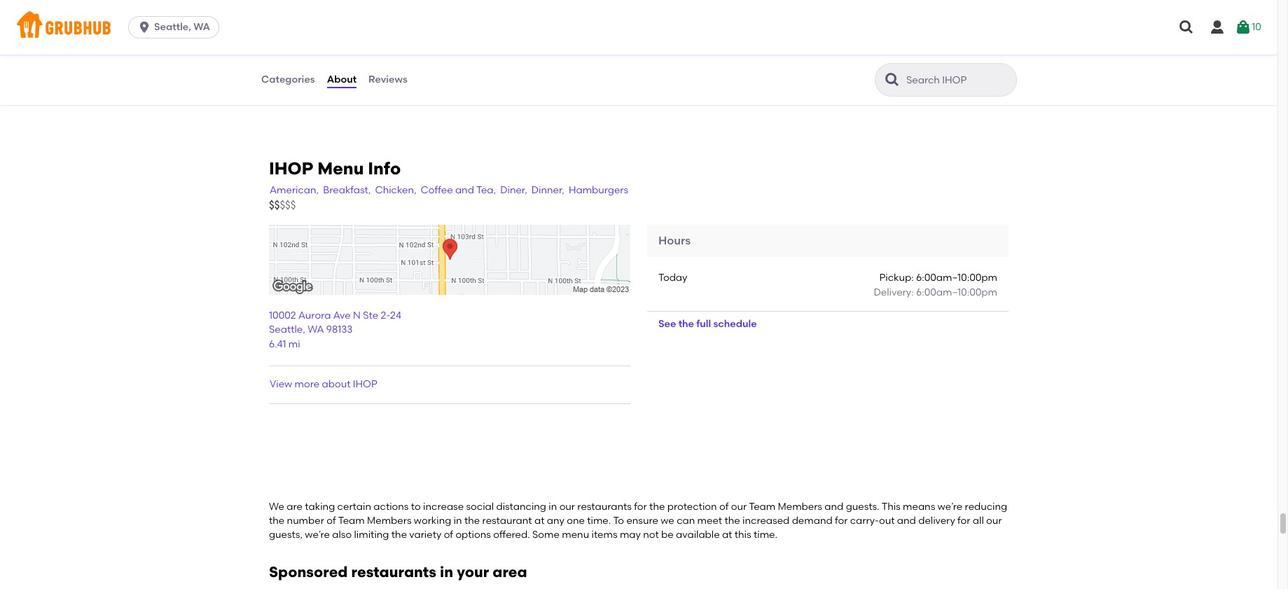 Task type: vqa. For each thing, say whether or not it's contained in the screenshot.
the except
no



Task type: describe. For each thing, give the bounding box(es) containing it.
restaurants inside the we are taking certain actions to increase social distancing in our restaurants for the protection of our team members and guests. this means we're reducing the number of team members working in the restaurant at any one time. to ensure we can meet the increased demand for carry-out and delivery for all our guests, we're also limiting the variety of options offered. some menu items may not be available at this time.
[[578, 501, 632, 513]]

0 horizontal spatial our
[[560, 501, 575, 513]]

to
[[411, 501, 421, 513]]

can
[[677, 515, 695, 527]]

available inside the choice of 4 refreshing 30oz. beverages.  choose from fountain drink sodas, lemonade or iced tea. available for ihop 'n go only. not available for dine-in.
[[717, 55, 761, 67]]

1 horizontal spatial our
[[731, 501, 747, 513]]

aurora
[[298, 310, 331, 322]]

may
[[620, 529, 641, 541]]

wa inside 10002 aurora ave n ste 2-24 seattle , wa 98133 6.41 mi
[[308, 324, 324, 336]]

distancing
[[496, 501, 546, 513]]

only.
[[837, 41, 858, 53]]

some
[[532, 529, 560, 541]]

1 horizontal spatial ihop
[[353, 379, 377, 390]]

2 6:00am–10:00pm from the top
[[916, 286, 998, 298]]

schedule
[[714, 318, 757, 330]]

98133
[[326, 324, 353, 336]]

the up 'options'
[[465, 515, 480, 527]]

1 horizontal spatial and
[[825, 501, 844, 513]]

seattle
[[269, 324, 303, 336]]

info
[[368, 158, 401, 178]]

0 vertical spatial in
[[549, 501, 557, 513]]

go
[[818, 41, 835, 53]]

n
[[353, 310, 361, 322]]

tea,
[[476, 184, 496, 196]]

choose
[[772, 13, 809, 25]]

search icon image
[[884, 71, 901, 88]]

not
[[861, 41, 878, 53]]

of inside the choice of 4 refreshing 30oz. beverages.  choose from fountain drink sodas, lemonade or iced tea. available for ihop 'n go only. not available for dine-in.
[[754, 0, 763, 10]]

$$$$$
[[269, 199, 296, 212]]

1 horizontal spatial svg image
[[1178, 19, 1195, 36]]

are
[[287, 501, 303, 513]]

reviews button
[[368, 55, 408, 105]]

0 horizontal spatial we're
[[305, 529, 330, 541]]

30oz.
[[823, 0, 848, 10]]

today
[[659, 272, 688, 284]]

mi
[[289, 338, 300, 350]]

dine-
[[779, 55, 804, 67]]

we
[[269, 501, 284, 513]]

for left all on the right
[[958, 515, 971, 527]]

the inside see the full schedule button
[[679, 318, 694, 330]]

wa inside seattle, wa button
[[194, 21, 210, 33]]

breakfast,
[[323, 184, 371, 196]]

10002 aurora ave n ste 2-24 seattle , wa 98133 6.41 mi
[[269, 310, 401, 350]]

all
[[973, 515, 984, 527]]

seattle, wa
[[154, 21, 210, 33]]

2 vertical spatial in
[[440, 563, 453, 580]]

salads
[[261, 85, 293, 97]]

delivery:
[[874, 286, 914, 298]]

svg image for seattle, wa
[[137, 20, 151, 34]]

for up ensure
[[634, 501, 647, 513]]

more
[[295, 379, 320, 390]]

the down we
[[269, 515, 285, 527]]

in.
[[804, 55, 815, 67]]

guests.
[[846, 501, 880, 513]]

for left carry-
[[835, 515, 848, 527]]

&
[[317, 71, 324, 82]]

10 button
[[1235, 15, 1262, 40]]

seattle,
[[154, 21, 191, 33]]

drink
[[717, 27, 742, 39]]

'n
[[806, 41, 816, 53]]

taking
[[305, 501, 335, 513]]

4
[[766, 0, 771, 10]]

2-
[[381, 310, 390, 322]]

menu
[[318, 158, 364, 178]]

from
[[811, 13, 834, 25]]

0 horizontal spatial time.
[[587, 515, 611, 527]]

restaurant
[[482, 515, 532, 527]]

main navigation navigation
[[0, 0, 1278, 55]]

social
[[466, 501, 494, 513]]

chicken, button
[[374, 183, 417, 198]]

2 horizontal spatial and
[[897, 515, 916, 527]]

for down sodas,
[[764, 41, 777, 53]]

area
[[493, 563, 527, 580]]

items
[[592, 529, 618, 541]]

carry-
[[850, 515, 879, 527]]

apps, soup & salads
[[261, 71, 324, 97]]

chicken,
[[375, 184, 417, 196]]

out
[[879, 515, 895, 527]]

dinner,
[[532, 184, 565, 196]]

american, breakfast, chicken, coffee and tea, diner, dinner, hamburgers
[[270, 184, 629, 196]]

sodas,
[[744, 27, 776, 39]]

your
[[457, 563, 489, 580]]

american,
[[270, 184, 319, 196]]

6.41
[[269, 338, 286, 350]]

sponsored restaurants in your area
[[269, 563, 527, 580]]

2 horizontal spatial our
[[987, 515, 1002, 527]]

0 vertical spatial team
[[749, 501, 776, 513]]

means
[[903, 501, 935, 513]]

about button
[[326, 55, 357, 105]]



Task type: locate. For each thing, give the bounding box(es) containing it.
svg image inside 10 button
[[1235, 19, 1252, 36]]

2 vertical spatial ihop
[[353, 379, 377, 390]]

we're up the delivery at the bottom of page
[[938, 501, 963, 513]]

1 horizontal spatial members
[[778, 501, 822, 513]]

choice
[[717, 0, 752, 10]]

0 vertical spatial 6:00am–10:00pm
[[916, 272, 998, 284]]

1 vertical spatial ihop
[[269, 158, 313, 178]]

the left variety
[[392, 529, 407, 541]]

ihop
[[779, 41, 803, 53], [269, 158, 313, 178], [353, 379, 377, 390]]

dinner, button
[[531, 183, 565, 198]]

diner,
[[500, 184, 527, 196]]

available down available
[[717, 55, 761, 67]]

wa
[[194, 21, 210, 33], [308, 324, 324, 336]]

this
[[882, 501, 901, 513]]

10002
[[269, 310, 296, 322]]

in down increase
[[454, 515, 462, 527]]

at left this
[[722, 529, 732, 541]]

0 vertical spatial and
[[455, 184, 474, 196]]

see the full schedule button
[[647, 312, 768, 337]]

protection
[[667, 501, 717, 513]]

svg image left svg image
[[1178, 19, 1195, 36]]

refreshing
[[774, 0, 821, 10]]

available down meet
[[676, 529, 720, 541]]

categories button
[[261, 55, 316, 105]]

see
[[659, 318, 676, 330]]

the
[[679, 318, 694, 330], [650, 501, 665, 513], [269, 515, 285, 527], [465, 515, 480, 527], [725, 515, 740, 527], [392, 529, 407, 541]]

1 vertical spatial and
[[825, 501, 844, 513]]

team up 'increased'
[[749, 501, 776, 513]]

0 horizontal spatial at
[[535, 515, 545, 527]]

1 horizontal spatial we're
[[938, 501, 963, 513]]

of up also
[[327, 515, 336, 527]]

1 vertical spatial at
[[722, 529, 732, 541]]

ihop menu info
[[269, 158, 401, 178]]

available
[[717, 41, 761, 53]]

1 vertical spatial available
[[676, 529, 720, 541]]

1 6:00am–10:00pm from the top
[[916, 272, 998, 284]]

lunch/dinner beverage bundle image
[[907, 0, 1012, 61]]

1 vertical spatial wa
[[308, 324, 324, 336]]

categories
[[261, 73, 315, 85]]

0 vertical spatial we're
[[938, 501, 963, 513]]

demand
[[792, 515, 833, 527]]

time. down 'increased'
[[754, 529, 778, 541]]

full
[[697, 318, 711, 330]]

to
[[613, 515, 624, 527]]

iced
[[844, 27, 865, 39]]

view
[[270, 379, 292, 390]]

0 horizontal spatial ihop
[[269, 158, 313, 178]]

limiting
[[354, 529, 389, 541]]

2 vertical spatial and
[[897, 515, 916, 527]]

about
[[322, 379, 351, 390]]

offered.
[[493, 529, 530, 541]]

1 vertical spatial in
[[454, 515, 462, 527]]

0 horizontal spatial wa
[[194, 21, 210, 33]]

2 horizontal spatial svg image
[[1235, 19, 1252, 36]]

our up 'one'
[[560, 501, 575, 513]]

coffee
[[421, 184, 453, 196]]

0 vertical spatial at
[[535, 515, 545, 527]]

ihop up american,
[[269, 158, 313, 178]]

0 vertical spatial ihop
[[779, 41, 803, 53]]

available inside the we are taking certain actions to increase social distancing in our restaurants for the protection of our team members and guests. this means we're reducing the number of team members working in the restaurant at any one time. to ensure we can meet the increased demand for carry-out and delivery for all our guests, we're also limiting the variety of options offered. some menu items may not be available at this time.
[[676, 529, 720, 541]]

svg image
[[1178, 19, 1195, 36], [1235, 19, 1252, 36], [137, 20, 151, 34]]

the left full
[[679, 318, 694, 330]]

we're down number
[[305, 529, 330, 541]]

options
[[456, 529, 491, 541]]

pickup:
[[880, 272, 914, 284]]

0 vertical spatial wa
[[194, 21, 210, 33]]

0 horizontal spatial and
[[455, 184, 474, 196]]

our right all on the right
[[987, 515, 1002, 527]]

this
[[735, 529, 751, 541]]

the up the we
[[650, 501, 665, 513]]

at up some
[[535, 515, 545, 527]]

ihop up dine-
[[779, 41, 803, 53]]

delivery
[[919, 515, 955, 527]]

6:00am–10:00pm
[[916, 272, 998, 284], [916, 286, 998, 298]]

number
[[287, 515, 324, 527]]

0 vertical spatial time.
[[587, 515, 611, 527]]

apps,
[[261, 71, 288, 82]]

0 vertical spatial restaurants
[[578, 501, 632, 513]]

choice of 4 refreshing 30oz. beverages.  choose from fountain drink sodas, lemonade or iced tea. available for ihop 'n go only. not available for dine-in. button
[[709, 0, 1012, 67]]

wa right ,
[[308, 324, 324, 336]]

1 horizontal spatial wa
[[308, 324, 324, 336]]

sponsored
[[269, 563, 348, 580]]

of left 4
[[754, 0, 763, 10]]

10
[[1252, 21, 1262, 33]]

members up demand
[[778, 501, 822, 513]]

team down certain
[[338, 515, 365, 527]]

be
[[661, 529, 674, 541]]

and
[[455, 184, 474, 196], [825, 501, 844, 513], [897, 515, 916, 527]]

1 horizontal spatial time.
[[754, 529, 778, 541]]

about
[[327, 73, 357, 85]]

0 horizontal spatial team
[[338, 515, 365, 527]]

not
[[643, 529, 659, 541]]

6:00am–10:00pm right delivery: at right
[[916, 286, 998, 298]]

one
[[567, 515, 585, 527]]

0 horizontal spatial members
[[367, 515, 412, 527]]

wa right seattle,
[[194, 21, 210, 33]]

lemonade
[[779, 27, 830, 39]]

svg image right svg image
[[1235, 19, 1252, 36]]

coffee and tea, button
[[420, 183, 497, 198]]

ihop right about
[[353, 379, 377, 390]]

actions
[[374, 501, 409, 513]]

our up this
[[731, 501, 747, 513]]

0 horizontal spatial restaurants
[[351, 563, 436, 580]]

svg image inside seattle, wa button
[[137, 20, 151, 34]]

or
[[832, 27, 842, 39]]

,
[[303, 324, 305, 336]]

1 vertical spatial restaurants
[[351, 563, 436, 580]]

soup
[[290, 71, 314, 82]]

meet
[[698, 515, 722, 527]]

and left tea,
[[455, 184, 474, 196]]

1 horizontal spatial team
[[749, 501, 776, 513]]

hamburgers
[[569, 184, 629, 196]]

certain
[[337, 501, 371, 513]]

fountain
[[836, 13, 878, 25]]

6:00am–10:00pm right pickup:
[[916, 272, 998, 284]]

0 horizontal spatial svg image
[[137, 20, 151, 34]]

1 vertical spatial members
[[367, 515, 412, 527]]

restaurants down "limiting"
[[351, 563, 436, 580]]

also
[[332, 529, 352, 541]]

increase
[[423, 501, 464, 513]]

and up demand
[[825, 501, 844, 513]]

members down actions
[[367, 515, 412, 527]]

seattle, wa button
[[128, 16, 225, 39]]

diner, button
[[500, 183, 528, 198]]

the up this
[[725, 515, 740, 527]]

team
[[749, 501, 776, 513], [338, 515, 365, 527]]

svg image
[[1209, 19, 1226, 36]]

we're
[[938, 501, 963, 513], [305, 529, 330, 541]]

in
[[549, 501, 557, 513], [454, 515, 462, 527], [440, 563, 453, 580]]

ensure
[[627, 515, 659, 527]]

reducing
[[965, 501, 1008, 513]]

in left the your
[[440, 563, 453, 580]]

0 vertical spatial available
[[717, 55, 761, 67]]

available
[[717, 55, 761, 67], [676, 529, 720, 541]]

$$
[[269, 199, 280, 212]]

svg image for 10
[[1235, 19, 1252, 36]]

breakfast beverage bundle image
[[593, 0, 698, 61]]

ste
[[363, 310, 378, 322]]

1 vertical spatial 6:00am–10:00pm
[[916, 286, 998, 298]]

1 horizontal spatial at
[[722, 529, 732, 541]]

0 vertical spatial members
[[778, 501, 822, 513]]

for left dine-
[[764, 55, 776, 67]]

restaurants up to
[[578, 501, 632, 513]]

increased
[[743, 515, 790, 527]]

24
[[390, 310, 401, 322]]

1 vertical spatial team
[[338, 515, 365, 527]]

in up the any
[[549, 501, 557, 513]]

guests,
[[269, 529, 303, 541]]

of up meet
[[719, 501, 729, 513]]

1 vertical spatial we're
[[305, 529, 330, 541]]

american, button
[[269, 183, 320, 198]]

of
[[754, 0, 763, 10], [719, 501, 729, 513], [327, 515, 336, 527], [444, 529, 453, 541]]

of down 'working'
[[444, 529, 453, 541]]

svg image left seattle,
[[137, 20, 151, 34]]

breakfast, button
[[322, 183, 372, 198]]

ihop inside the choice of 4 refreshing 30oz. beverages.  choose from fountain drink sodas, lemonade or iced tea. available for ihop 'n go only. not available for dine-in.
[[779, 41, 803, 53]]

time. up items
[[587, 515, 611, 527]]

working
[[414, 515, 451, 527]]

1 horizontal spatial restaurants
[[578, 501, 632, 513]]

and down means
[[897, 515, 916, 527]]

2 horizontal spatial ihop
[[779, 41, 803, 53]]

1 vertical spatial time.
[[754, 529, 778, 541]]

reviews
[[369, 73, 408, 85]]

we
[[661, 515, 675, 527]]

Search IHOP search field
[[905, 74, 1012, 87]]



